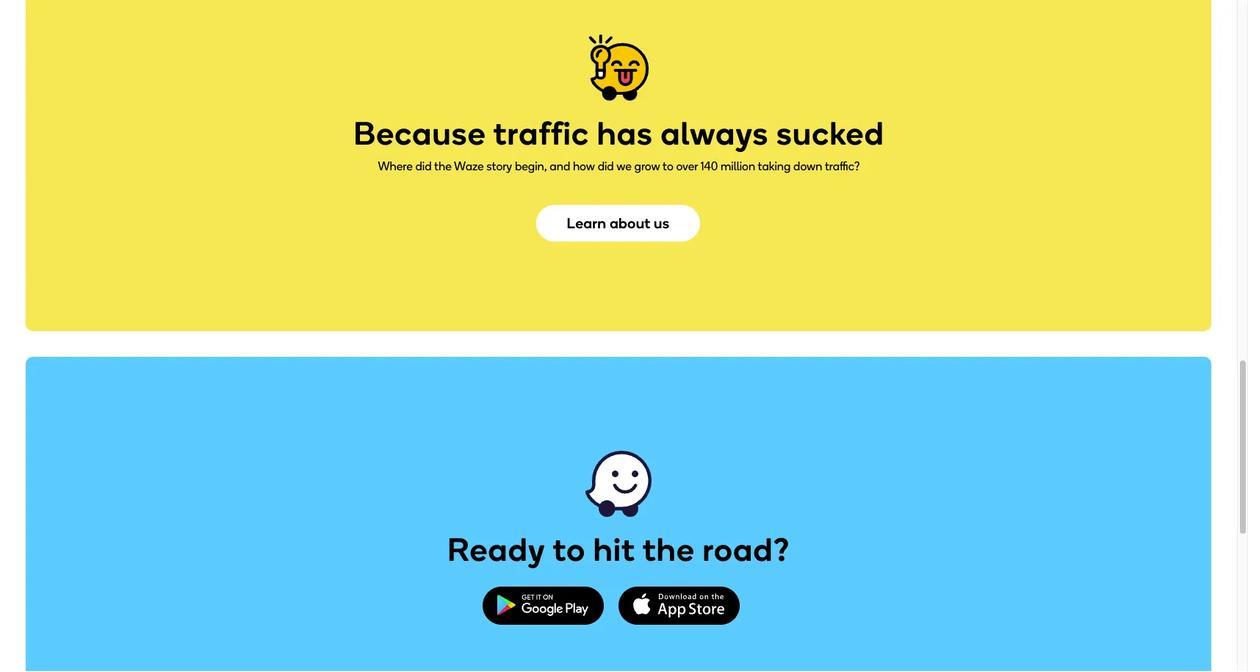 Task type: describe. For each thing, give the bounding box(es) containing it.
1 did from the left
[[415, 160, 431, 174]]

about
[[610, 215, 651, 232]]

traffic?
[[825, 160, 860, 174]]

ready to hit the road?
[[447, 530, 790, 569]]

learn
[[567, 215, 607, 232]]

1 vertical spatial to
[[553, 530, 585, 569]]

grow
[[634, 160, 660, 174]]

story
[[486, 160, 512, 174]]

because traffic has always sucked where did the waze story begin, and how did we grow to over 140 million taking down traffic?
[[353, 114, 884, 174]]

1 horizontal spatial the
[[642, 530, 695, 569]]

and
[[549, 160, 570, 174]]

the inside the because traffic has always sucked where did the waze story begin, and how did we grow to over 140 million taking down traffic?
[[434, 160, 451, 174]]

waze
[[454, 160, 484, 174]]

begin,
[[515, 160, 547, 174]]

where
[[378, 160, 412, 174]]

taking
[[758, 160, 791, 174]]



Task type: locate. For each thing, give the bounding box(es) containing it.
sucked
[[776, 114, 884, 153]]

to inside the because traffic has always sucked where did the waze story begin, and how did we grow to over 140 million taking down traffic?
[[662, 160, 673, 174]]

0 horizontal spatial did
[[415, 160, 431, 174]]

the left waze
[[434, 160, 451, 174]]

road?
[[702, 530, 790, 569]]

ready
[[447, 530, 545, 569]]

has
[[597, 114, 653, 153]]

always
[[661, 114, 769, 153]]

over
[[676, 160, 698, 174]]

140
[[700, 160, 718, 174]]

1 horizontal spatial to
[[662, 160, 673, 174]]

how
[[573, 160, 595, 174]]

million
[[720, 160, 755, 174]]

did right where on the top
[[415, 160, 431, 174]]

learn about us link
[[536, 205, 701, 242]]

to left over on the right top of the page
[[662, 160, 673, 174]]

the
[[434, 160, 451, 174], [642, 530, 695, 569]]

2 did from the left
[[597, 160, 614, 174]]

0 vertical spatial the
[[434, 160, 451, 174]]

did left we
[[597, 160, 614, 174]]

hit
[[593, 530, 635, 569]]

us
[[654, 215, 670, 232]]

because
[[353, 114, 486, 153]]

down
[[793, 160, 822, 174]]

0 horizontal spatial to
[[553, 530, 585, 569]]

0 vertical spatial to
[[662, 160, 673, 174]]

we
[[616, 160, 631, 174]]

learn about us
[[567, 215, 670, 232]]

1 vertical spatial the
[[642, 530, 695, 569]]

traffic
[[493, 114, 589, 153]]

1 horizontal spatial did
[[597, 160, 614, 174]]

to left "hit" on the bottom of page
[[553, 530, 585, 569]]

0 horizontal spatial the
[[434, 160, 451, 174]]

the right "hit" on the bottom of page
[[642, 530, 695, 569]]

did
[[415, 160, 431, 174], [597, 160, 614, 174]]

to
[[662, 160, 673, 174], [553, 530, 585, 569]]



Task type: vqa. For each thing, say whether or not it's contained in the screenshot.
SUCKED
yes



